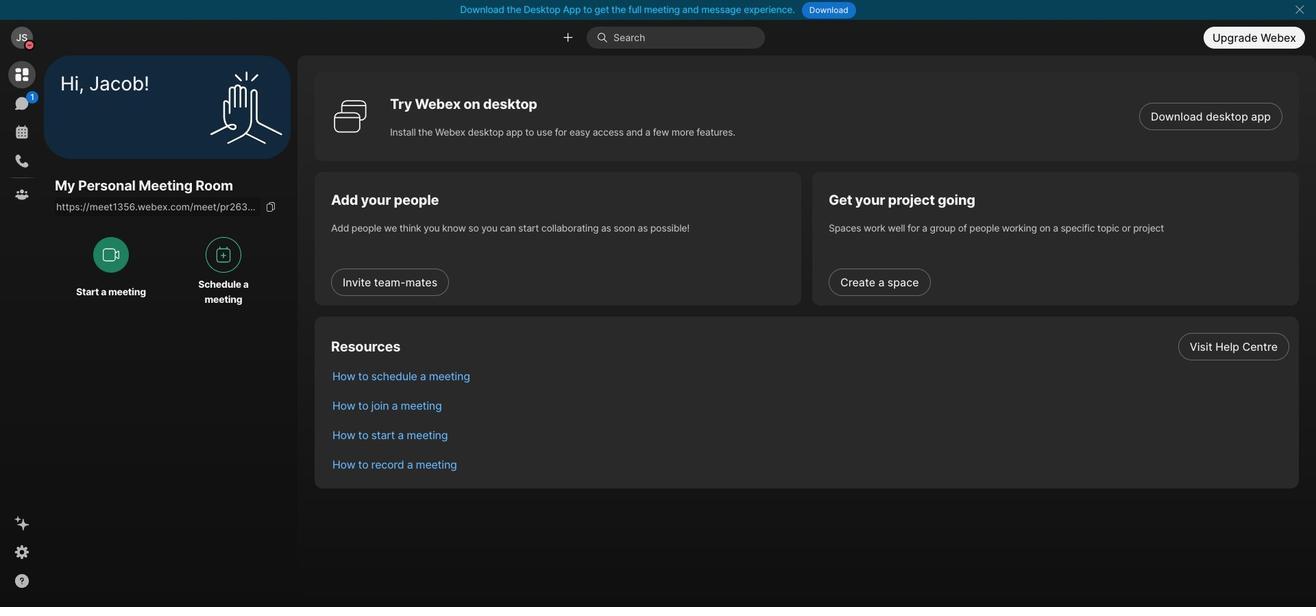 Task type: vqa. For each thing, say whether or not it's contained in the screenshot.
Text Box
yes



Task type: describe. For each thing, give the bounding box(es) containing it.
webex tab list
[[8, 61, 38, 209]]

5 list item from the top
[[322, 450, 1300, 479]]

2 list item from the top
[[322, 361, 1300, 391]]



Task type: locate. For each thing, give the bounding box(es) containing it.
4 list item from the top
[[322, 420, 1300, 450]]

navigation
[[0, 56, 44, 608]]

two hands high-fiving image
[[205, 66, 287, 148]]

3 list item from the top
[[322, 391, 1300, 420]]

None text field
[[55, 198, 261, 217]]

cancel_16 image
[[1295, 4, 1306, 15]]

1 list item from the top
[[322, 332, 1300, 361]]

list item
[[322, 332, 1300, 361], [322, 361, 1300, 391], [322, 391, 1300, 420], [322, 420, 1300, 450], [322, 450, 1300, 479]]



